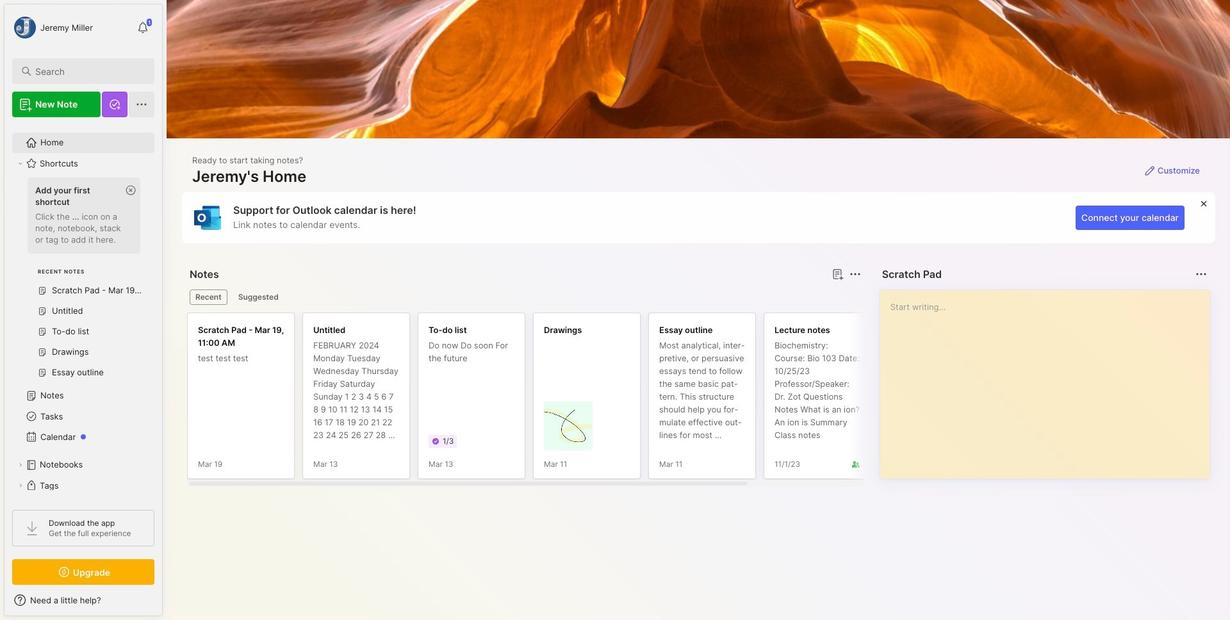 Task type: describe. For each thing, give the bounding box(es) containing it.
more actions image for second more actions field from left
[[1194, 267, 1210, 282]]

main element
[[0, 0, 167, 620]]

Account field
[[12, 15, 93, 40]]

thumbnail image
[[544, 402, 593, 451]]

Search text field
[[35, 65, 143, 78]]

expand tags image
[[17, 482, 24, 490]]

2 tab from the left
[[233, 290, 284, 305]]



Task type: locate. For each thing, give the bounding box(es) containing it.
more actions image
[[848, 267, 863, 282], [1194, 267, 1210, 282]]

group inside tree
[[12, 174, 147, 391]]

none search field inside main element
[[35, 63, 143, 79]]

0 horizontal spatial tab
[[190, 290, 227, 305]]

1 more actions image from the left
[[848, 267, 863, 282]]

0 horizontal spatial more actions image
[[848, 267, 863, 282]]

2 more actions image from the left
[[1194, 267, 1210, 282]]

1 horizontal spatial tab
[[233, 290, 284, 305]]

Start writing… text field
[[891, 290, 1210, 469]]

more actions image for second more actions field from the right
[[848, 267, 863, 282]]

0 horizontal spatial more actions field
[[847, 265, 864, 283]]

1 horizontal spatial more actions field
[[1193, 265, 1211, 283]]

WHAT'S NEW field
[[4, 590, 162, 611]]

More actions field
[[847, 265, 864, 283], [1193, 265, 1211, 283]]

group
[[12, 174, 147, 391]]

tree inside main element
[[4, 125, 162, 545]]

row group
[[187, 313, 995, 487]]

expand notebooks image
[[17, 462, 24, 469]]

1 more actions field from the left
[[847, 265, 864, 283]]

tree
[[4, 125, 162, 545]]

tab
[[190, 290, 227, 305], [233, 290, 284, 305]]

tab list
[[190, 290, 859, 305]]

1 tab from the left
[[190, 290, 227, 305]]

None search field
[[35, 63, 143, 79]]

2 more actions field from the left
[[1193, 265, 1211, 283]]

1 horizontal spatial more actions image
[[1194, 267, 1210, 282]]

click to collapse image
[[162, 597, 171, 612]]



Task type: vqa. For each thing, say whether or not it's contained in the screenshot.
your in the 'Tree'
no



